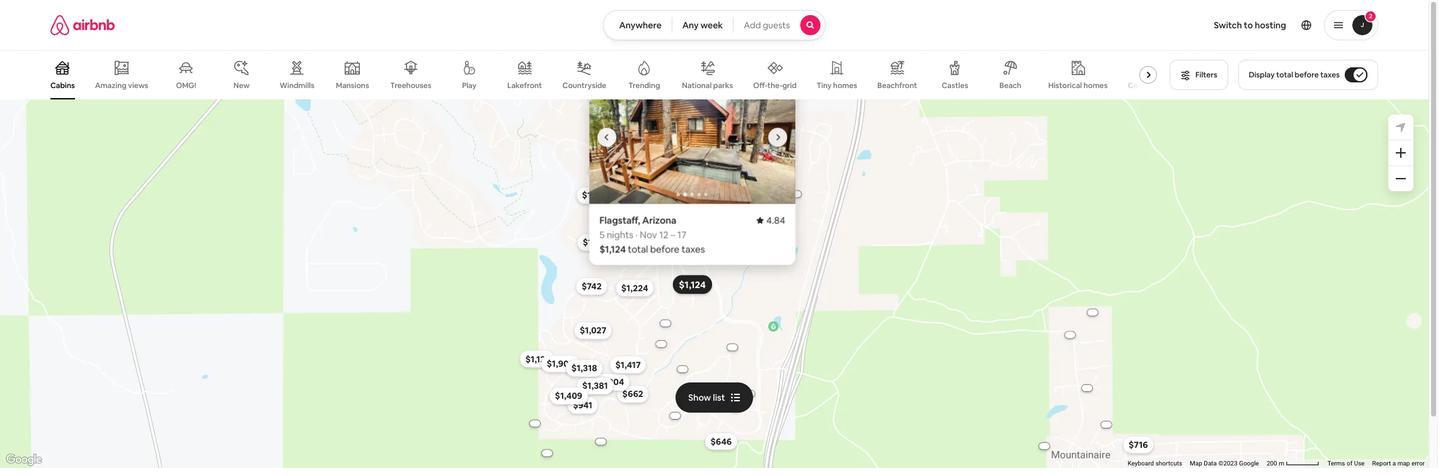 Task type: vqa. For each thing, say whether or not it's contained in the screenshot.
topmost THE ENTRANCE
no



Task type: describe. For each thing, give the bounding box(es) containing it.
switch
[[1214, 20, 1242, 31]]

data
[[1204, 461, 1217, 468]]

historical homes
[[1049, 81, 1108, 91]]

$1,027 button
[[574, 322, 612, 340]]

amazing views
[[95, 81, 148, 91]]

$742
[[581, 281, 602, 293]]

homes for historical homes
[[1084, 81, 1108, 91]]

show list button
[[676, 383, 753, 413]]

use
[[1354, 461, 1365, 468]]

hosting
[[1255, 20, 1287, 31]]

$742 button
[[576, 278, 607, 296]]

beach
[[1000, 81, 1022, 91]]

$1,381 button
[[576, 378, 613, 395]]

$1,004
[[596, 377, 624, 389]]

historical
[[1049, 81, 1082, 91]]

shortcuts
[[1156, 461, 1183, 468]]

any week
[[683, 20, 723, 31]]

4.84 out of 5 average rating image
[[756, 214, 785, 226]]

12
[[659, 229, 668, 241]]

200 m
[[1267, 461, 1286, 468]]

total inside the flagstaff, arizona 5 nights · nov 12 – 17 $1,124 total before taxes
[[628, 243, 648, 255]]

filters
[[1196, 70, 1218, 80]]

homes for tiny homes
[[833, 81, 857, 91]]

cabins
[[50, 81, 75, 91]]

report a map error
[[1373, 461, 1425, 468]]

keyboard
[[1128, 461, 1154, 468]]

$716 button
[[1123, 437, 1154, 454]]

mansions
[[336, 81, 369, 91]]

countryside
[[563, 81, 607, 91]]

amazing
[[95, 81, 127, 91]]

$1,906 button
[[541, 356, 580, 373]]

$1,381 $1,094
[[582, 217, 629, 392]]

–
[[670, 229, 675, 241]]

flagstaff, arizona 5 nights · nov 12 – 17 $1,124 total before taxes
[[599, 214, 705, 255]]

profile element
[[841, 0, 1379, 50]]

treehouses
[[390, 81, 432, 91]]

keyboard shortcuts button
[[1128, 460, 1183, 469]]

before inside button
[[1295, 70, 1319, 80]]

tiny
[[817, 81, 832, 91]]

none search field containing anywhere
[[604, 10, 826, 40]]

flagstaff,
[[599, 214, 640, 226]]

lakefront
[[507, 81, 542, 91]]

$1,021
[[583, 237, 608, 249]]

200
[[1267, 461, 1278, 468]]

off-
[[753, 81, 768, 91]]

terms of use link
[[1328, 461, 1365, 468]]

map
[[1190, 461, 1203, 468]]

play
[[462, 81, 477, 91]]

$1,004 button
[[591, 374, 630, 392]]

before inside the flagstaff, arizona 5 nights · nov 12 – 17 $1,124 total before taxes
[[650, 243, 679, 255]]

google map
showing 49 stays. region
[[0, 71, 1429, 469]]

google
[[1240, 461, 1259, 468]]

display total before taxes
[[1249, 70, 1340, 80]]

$1,124 inside button
[[679, 279, 706, 291]]

group inside google map
showing 49 stays. region
[[383, 71, 1001, 204]]

$1,402
[[601, 196, 628, 208]]

to
[[1244, 20, 1253, 31]]

filters button
[[1170, 60, 1228, 90]]

views
[[128, 81, 148, 91]]

map data ©2023 google
[[1190, 461, 1259, 468]]

group containing amazing views
[[50, 50, 1167, 100]]

national
[[682, 81, 712, 91]]

terms
[[1328, 461, 1346, 468]]

$1,124 inside the flagstaff, arizona 5 nights · nov 12 – 17 $1,124 total before taxes
[[599, 243, 626, 255]]

$1,224
[[621, 283, 648, 294]]

report a map error link
[[1373, 461, 1425, 468]]

keyboard shortcuts
[[1128, 461, 1183, 468]]

nights
[[607, 229, 633, 241]]

zoom out image
[[1396, 174, 1406, 184]]

guests
[[763, 20, 790, 31]]

·
[[635, 229, 638, 241]]

list
[[713, 392, 725, 404]]

$1,318 $1,004
[[571, 363, 624, 389]]

$1,021 button
[[577, 234, 614, 252]]

$1,402 button
[[595, 193, 634, 211]]



Task type: locate. For each thing, give the bounding box(es) containing it.
0 vertical spatial taxes
[[1321, 70, 1340, 80]]

castles
[[942, 81, 969, 91]]

$1,124 down nights
[[599, 243, 626, 255]]

$1,318
[[571, 363, 597, 375]]

error
[[1412, 461, 1425, 468]]

$646
[[710, 437, 732, 448]]

beachfront
[[878, 81, 917, 91]]

homes right tiny
[[833, 81, 857, 91]]

$1,094
[[602, 217, 629, 228]]

trending
[[629, 81, 660, 91]]

map
[[1398, 461, 1410, 468]]

before right display
[[1295, 70, 1319, 80]]

grid
[[783, 81, 797, 91]]

anywhere button
[[604, 10, 672, 40]]

arizona
[[642, 214, 676, 226]]

$1,768
[[582, 190, 608, 201]]

containers
[[1128, 81, 1167, 91]]

a
[[1393, 461, 1396, 468]]

$662 button
[[617, 386, 649, 404]]

0 horizontal spatial before
[[650, 243, 679, 255]]

tiny homes
[[817, 81, 857, 91]]

omg!
[[176, 81, 196, 91]]

taxes down 2 dropdown button
[[1321, 70, 1340, 80]]

1 vertical spatial taxes
[[681, 243, 705, 255]]

None search field
[[604, 10, 826, 40]]

$662
[[622, 389, 643, 401]]

of
[[1347, 461, 1353, 468]]

total down ·
[[628, 243, 648, 255]]

any
[[683, 20, 699, 31]]

$716
[[1129, 440, 1148, 451]]

$1,409
[[555, 391, 582, 402]]

total
[[1277, 70, 1294, 80], [628, 243, 648, 255]]

display total before taxes button
[[1238, 60, 1379, 90]]

2 button
[[1324, 10, 1379, 40]]

switch to hosting
[[1214, 20, 1287, 31]]

the-
[[768, 81, 783, 91]]

display
[[1249, 70, 1275, 80]]

1 vertical spatial before
[[650, 243, 679, 255]]

2
[[1369, 12, 1373, 20]]

0 horizontal spatial $1,124
[[599, 243, 626, 255]]

add
[[744, 20, 761, 31]]

off-the-grid
[[753, 81, 797, 91]]

$1,124 button
[[673, 276, 712, 295]]

homes
[[1084, 81, 1108, 91], [833, 81, 857, 91]]

$1,224 button
[[615, 280, 654, 297]]

total inside button
[[1277, 70, 1294, 80]]

nov
[[640, 229, 657, 241]]

taxes down 17
[[681, 243, 705, 255]]

$1,768 button
[[576, 187, 614, 205]]

1 horizontal spatial taxes
[[1321, 70, 1340, 80]]

zoom in image
[[1396, 148, 1406, 158]]

0 horizontal spatial homes
[[833, 81, 857, 91]]

5
[[599, 229, 604, 241]]

total right display
[[1277, 70, 1294, 80]]

group
[[50, 50, 1167, 100], [383, 71, 1001, 204]]

1 horizontal spatial $1,124
[[679, 279, 706, 291]]

4.84
[[766, 214, 785, 226]]

$1,381
[[582, 381, 608, 392]]

show list
[[689, 392, 725, 404]]

1 vertical spatial total
[[628, 243, 648, 255]]

$1,124 down 17
[[679, 279, 706, 291]]

200 m button
[[1263, 460, 1324, 469]]

taxes inside button
[[1321, 70, 1340, 80]]

0 vertical spatial total
[[1277, 70, 1294, 80]]

terms of use
[[1328, 461, 1365, 468]]

before down 12
[[650, 243, 679, 255]]

1 vertical spatial $1,124
[[679, 279, 706, 291]]

taxes
[[1321, 70, 1340, 80], [681, 243, 705, 255]]

week
[[701, 20, 723, 31]]

$1,027
[[580, 326, 606, 337]]

1 horizontal spatial before
[[1295, 70, 1319, 80]]

m
[[1279, 461, 1285, 468]]

$941 button
[[567, 397, 598, 415]]

anywhere
[[619, 20, 662, 31]]

1 horizontal spatial homes
[[1084, 81, 1108, 91]]

add guests
[[744, 20, 790, 31]]

$1,121 button
[[520, 351, 555, 369]]

windmills
[[280, 81, 314, 91]]

0 horizontal spatial total
[[628, 243, 648, 255]]

©2023
[[1219, 461, 1238, 468]]

add guests button
[[733, 10, 826, 40]]

switch to hosting link
[[1207, 12, 1294, 38]]

google image
[[3, 453, 45, 469]]

$1,906 $941
[[547, 359, 592, 412]]

show
[[689, 392, 711, 404]]

homes right historical
[[1084, 81, 1108, 91]]

0 horizontal spatial taxes
[[681, 243, 705, 255]]

$1,318 button
[[566, 360, 603, 378]]

report
[[1373, 461, 1391, 468]]

$646 button
[[705, 433, 737, 451]]

$1,409 button
[[549, 388, 588, 406]]

0 vertical spatial $1,124
[[599, 243, 626, 255]]

$1,417
[[615, 360, 641, 371]]

$1,417 button
[[610, 357, 646, 374]]

1 horizontal spatial total
[[1277, 70, 1294, 80]]

$1,094 button
[[596, 214, 635, 231]]

taxes inside the flagstaff, arizona 5 nights · nov 12 – 17 $1,124 total before taxes
[[681, 243, 705, 255]]

0 vertical spatial before
[[1295, 70, 1319, 80]]



